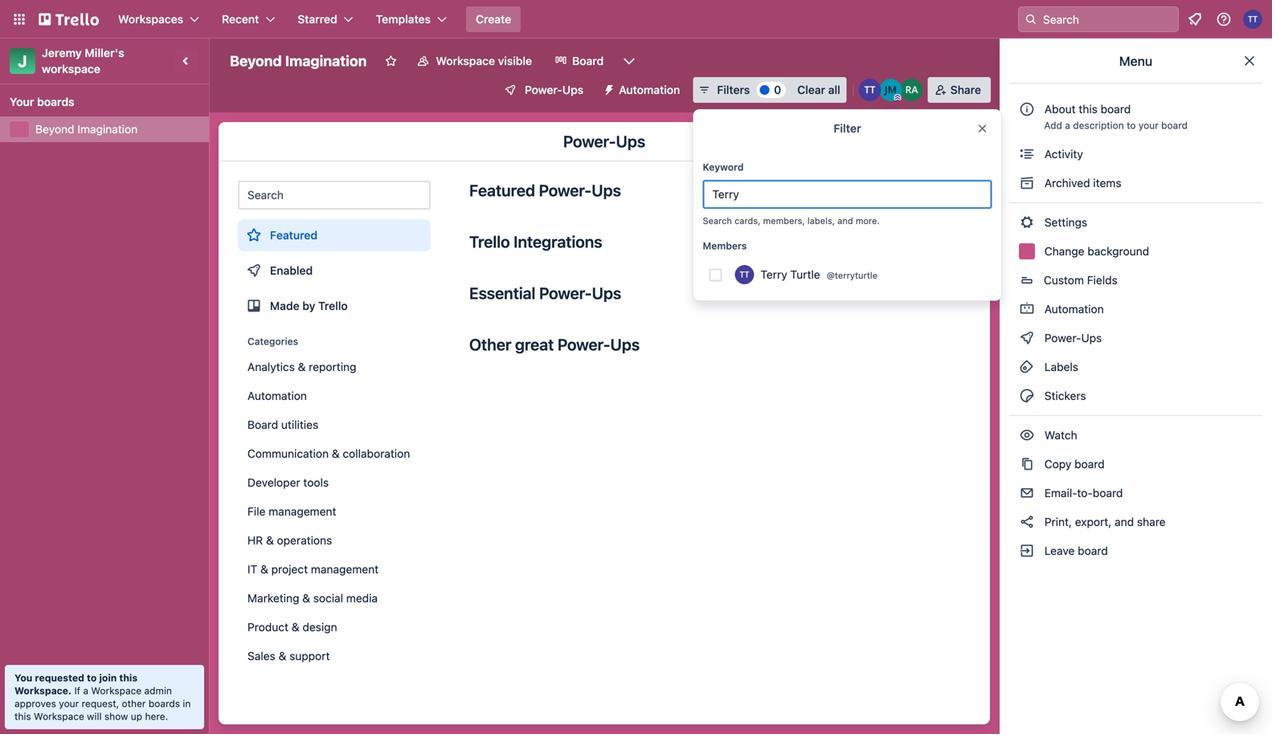 Task type: locate. For each thing, give the bounding box(es) containing it.
sm image left labels
[[1019, 359, 1035, 375]]

ruby anderson (rubyanderson7) image
[[901, 79, 923, 101]]

0 vertical spatial automation link
[[1009, 297, 1262, 322]]

0 vertical spatial featured
[[469, 181, 535, 200]]

to left join
[[87, 673, 97, 684]]

product & design link
[[238, 615, 431, 640]]

1 vertical spatial boards
[[149, 698, 180, 710]]

sm image for email-to-board
[[1019, 485, 1035, 501]]

& right sales
[[278, 650, 286, 663]]

turtle
[[790, 268, 820, 281]]

4 sm image from the top
[[1019, 388, 1035, 404]]

communication & collaboration
[[248, 447, 410, 460]]

power-ups
[[525, 83, 584, 96], [563, 132, 645, 151], [1041, 331, 1105, 345]]

this
[[1079, 102, 1098, 116], [119, 673, 138, 684], [14, 711, 31, 722]]

featured up "trello integrations"
[[469, 181, 535, 200]]

product & design
[[248, 621, 337, 634]]

sm image inside leave board link
[[1019, 543, 1035, 559]]

2 vertical spatial this
[[14, 711, 31, 722]]

1 horizontal spatial automation link
[[1009, 297, 1262, 322]]

power- up integrations
[[539, 181, 592, 200]]

& left 'social'
[[302, 592, 310, 605]]

a inside if a workspace admin approves your request, other boards in this workspace will show up here.
[[83, 685, 88, 697]]

&
[[298, 360, 306, 374], [332, 447, 340, 460], [266, 534, 274, 547], [260, 563, 268, 576], [302, 592, 310, 605], [292, 621, 299, 634], [278, 650, 286, 663]]

visible
[[498, 54, 532, 68]]

1 horizontal spatial beyond imagination
[[230, 52, 367, 70]]

to up activity link
[[1127, 120, 1136, 131]]

beyond
[[230, 52, 282, 70], [35, 123, 74, 136]]

automation link down the 'custom fields' button
[[1009, 297, 1262, 322]]

1 horizontal spatial automation
[[619, 83, 680, 96]]

sm image inside "copy board" 'link'
[[1019, 456, 1035, 473]]

sm image for power-ups
[[1019, 330, 1035, 346]]

1 vertical spatial automation
[[1041, 303, 1104, 316]]

jeremy miller's workspace
[[42, 46, 127, 76]]

1 horizontal spatial to
[[1127, 120, 1136, 131]]

sm image for automation
[[1019, 301, 1035, 317]]

custom fields button
[[1009, 268, 1262, 293]]

board utilities link
[[238, 412, 431, 438]]

0 horizontal spatial and
[[838, 216, 853, 226]]

terry turtle (terryturtle) image left "this member is an admin of this board." image
[[859, 79, 881, 101]]

1 vertical spatial workspace
[[91, 685, 142, 697]]

sm image inside the "email-to-board" link
[[1019, 485, 1035, 501]]

copy board
[[1041, 458, 1105, 471]]

0 vertical spatial management
[[269, 505, 336, 518]]

board up the to-
[[1075, 458, 1105, 471]]

0 horizontal spatial your
[[59, 698, 79, 710]]

communication
[[248, 447, 329, 460]]

automation up board utilities on the left of the page
[[248, 389, 307, 403]]

it & project management link
[[238, 557, 431, 583]]

& for operations
[[266, 534, 274, 547]]

board up print, export, and share
[[1093, 487, 1123, 500]]

change
[[1045, 245, 1085, 258]]

0
[[774, 83, 781, 96]]

print, export, and share link
[[1009, 509, 1262, 535]]

& right analytics
[[298, 360, 306, 374]]

filters
[[717, 83, 750, 96]]

board
[[1101, 102, 1131, 116], [1161, 120, 1188, 131], [1075, 458, 1105, 471], [1093, 487, 1123, 500], [1078, 544, 1108, 558]]

automation
[[619, 83, 680, 96], [1041, 303, 1104, 316], [248, 389, 307, 403]]

0 vertical spatial and
[[838, 216, 853, 226]]

1 vertical spatial beyond imagination
[[35, 123, 138, 136]]

0 horizontal spatial beyond imagination
[[35, 123, 138, 136]]

this inside about this board add a description to your board
[[1079, 102, 1098, 116]]

trello right the 'by'
[[318, 299, 348, 313]]

sm image left activity on the right of the page
[[1019, 146, 1035, 162]]

1 sm image from the top
[[1019, 175, 1035, 191]]

1 vertical spatial featured
[[270, 229, 318, 242]]

clear all
[[797, 83, 840, 96]]

marketing
[[248, 592, 299, 605]]

sm image inside labels link
[[1019, 359, 1035, 375]]

share
[[950, 83, 981, 96]]

jeremy miller (jeremymiller198) image
[[880, 79, 902, 101]]

and
[[838, 216, 853, 226], [1115, 516, 1134, 529]]

0 vertical spatial this
[[1079, 102, 1098, 116]]

1 horizontal spatial beyond
[[230, 52, 282, 70]]

imagination inside 'link'
[[77, 123, 138, 136]]

labels,
[[808, 216, 835, 226]]

beyond down recent popup button
[[230, 52, 282, 70]]

categories
[[248, 336, 298, 347]]

1 vertical spatial terry turtle (terryturtle) image
[[859, 79, 881, 101]]

automation link up board utilities link
[[238, 383, 431, 409]]

automation button
[[596, 77, 690, 103]]

1 vertical spatial automation link
[[238, 383, 431, 409]]

1 horizontal spatial terry turtle (terryturtle) image
[[1243, 10, 1262, 29]]

1 horizontal spatial a
[[1065, 120, 1070, 131]]

1 horizontal spatial boards
[[149, 698, 180, 710]]

6 sm image from the top
[[1019, 514, 1035, 530]]

developer tools
[[248, 476, 329, 489]]

automation inside button
[[619, 83, 680, 96]]

sm image inside automation link
[[1019, 301, 1035, 317]]

1 horizontal spatial imagination
[[285, 52, 367, 70]]

workspace
[[42, 62, 100, 76]]

to
[[1127, 120, 1136, 131], [87, 673, 97, 684]]

sm image inside the settings link
[[1019, 215, 1035, 231]]

0 vertical spatial automation
[[619, 83, 680, 96]]

essential
[[469, 284, 536, 303]]

made by trello
[[270, 299, 348, 313]]

2 horizontal spatial this
[[1079, 102, 1098, 116]]

board for board utilities
[[248, 418, 278, 432]]

sm image for settings
[[1019, 215, 1035, 231]]

0 vertical spatial beyond
[[230, 52, 282, 70]]

sm image inside archived items link
[[1019, 175, 1035, 191]]

automation down custom fields
[[1041, 303, 1104, 316]]

members,
[[763, 216, 805, 226]]

workspace left visible at left top
[[436, 54, 495, 68]]

0 vertical spatial trello
[[469, 232, 510, 251]]

& down board utilities link
[[332, 447, 340, 460]]

made
[[270, 299, 299, 313]]

this up description at the top right
[[1079, 102, 1098, 116]]

power- up labels
[[1045, 331, 1081, 345]]

& left design
[[292, 621, 299, 634]]

0 vertical spatial workspace
[[436, 54, 495, 68]]

your boards
[[10, 95, 74, 108]]

imagination down the your boards with 1 items element
[[77, 123, 138, 136]]

0 vertical spatial beyond imagination
[[230, 52, 367, 70]]

workspace down join
[[91, 685, 142, 697]]

0 horizontal spatial automation
[[248, 389, 307, 403]]

2 sm image from the top
[[1019, 301, 1035, 317]]

0 horizontal spatial imagination
[[77, 123, 138, 136]]

to-
[[1077, 487, 1093, 500]]

0 horizontal spatial to
[[87, 673, 97, 684]]

a
[[1065, 120, 1070, 131], [83, 685, 88, 697]]

sm image left watch
[[1019, 428, 1035, 444]]

sm image left settings
[[1019, 215, 1035, 231]]

boards
[[37, 95, 74, 108], [149, 698, 180, 710]]

design
[[303, 621, 337, 634]]

sm image
[[596, 77, 619, 100], [1019, 146, 1035, 162], [1019, 215, 1035, 231], [1019, 359, 1035, 375], [1019, 428, 1035, 444], [1019, 485, 1035, 501], [1019, 543, 1035, 559]]

1 horizontal spatial your
[[1139, 120, 1159, 131]]

1 vertical spatial board
[[248, 418, 278, 432]]

0 vertical spatial your
[[1139, 120, 1159, 131]]

1 vertical spatial a
[[83, 685, 88, 697]]

0 horizontal spatial workspace
[[34, 711, 84, 722]]

about
[[1045, 102, 1076, 116]]

enabled link
[[238, 255, 431, 287]]

beyond imagination down the your boards with 1 items element
[[35, 123, 138, 136]]

analytics & reporting
[[248, 360, 356, 374]]

watch
[[1041, 429, 1080, 442]]

workspace navigation collapse icon image
[[175, 50, 198, 72]]

beyond inside text field
[[230, 52, 282, 70]]

Search field
[[1037, 7, 1178, 31]]

0 vertical spatial board
[[572, 54, 604, 68]]

email-to-board
[[1041, 487, 1123, 500]]

made by trello link
[[238, 290, 431, 322]]

email-
[[1045, 487, 1077, 500]]

sm image inside power-ups link
[[1019, 330, 1035, 346]]

0 horizontal spatial this
[[14, 711, 31, 722]]

imagination inside text field
[[285, 52, 367, 70]]

this inside if a workspace admin approves your request, other boards in this workspace will show up here.
[[14, 711, 31, 722]]

1 horizontal spatial trello
[[469, 232, 510, 251]]

workspace.
[[14, 685, 72, 697]]

and left more.
[[838, 216, 853, 226]]

stickers link
[[1009, 383, 1262, 409]]

power-ups down the board 'link'
[[525, 83, 584, 96]]

this right join
[[119, 673, 138, 684]]

2 vertical spatial workspace
[[34, 711, 84, 722]]

customize views image
[[621, 53, 637, 69]]

ups inside power-ups button
[[562, 83, 584, 96]]

print, export, and share
[[1041, 516, 1166, 529]]

0 horizontal spatial a
[[83, 685, 88, 697]]

& right hr
[[266, 534, 274, 547]]

collaboration
[[343, 447, 410, 460]]

this member is an admin of this board. image
[[894, 94, 901, 101]]

1 vertical spatial beyond
[[35, 123, 74, 136]]

keyword
[[703, 162, 744, 173]]

sm image for stickers
[[1019, 388, 1035, 404]]

management down hr & operations link at the bottom of page
[[311, 563, 379, 576]]

terry turtle (terryturtle) image
[[1243, 10, 1262, 29], [859, 79, 881, 101]]

your down if
[[59, 698, 79, 710]]

& right it
[[260, 563, 268, 576]]

2 horizontal spatial automation
[[1041, 303, 1104, 316]]

back to home image
[[39, 6, 99, 32]]

terry turtle (terryturtle) image right open information menu icon
[[1243, 10, 1262, 29]]

0 vertical spatial to
[[1127, 120, 1136, 131]]

recent button
[[212, 6, 285, 32]]

power-ups down automation button
[[563, 132, 645, 151]]

a right if
[[83, 685, 88, 697]]

your inside about this board add a description to your board
[[1139, 120, 1159, 131]]

boards down admin
[[149, 698, 180, 710]]

1 horizontal spatial featured
[[469, 181, 535, 200]]

other
[[469, 335, 511, 354]]

all
[[828, 83, 840, 96]]

1 vertical spatial imagination
[[77, 123, 138, 136]]

management up operations
[[269, 505, 336, 518]]

to inside about this board add a description to your board
[[1127, 120, 1136, 131]]

power-
[[525, 83, 562, 96], [563, 132, 616, 151], [539, 181, 592, 200], [539, 284, 592, 303], [1045, 331, 1081, 345], [558, 335, 610, 354]]

0 vertical spatial a
[[1065, 120, 1070, 131]]

power- inside power-ups link
[[1045, 331, 1081, 345]]

and left share
[[1115, 516, 1134, 529]]

sm image left "email-"
[[1019, 485, 1035, 501]]

beyond imagination
[[230, 52, 367, 70], [35, 123, 138, 136]]

this inside you requested to join this workspace.
[[119, 673, 138, 684]]

search image
[[1025, 13, 1037, 26]]

3 sm image from the top
[[1019, 330, 1035, 346]]

sm image
[[1019, 175, 1035, 191], [1019, 301, 1035, 317], [1019, 330, 1035, 346], [1019, 388, 1035, 404], [1019, 456, 1035, 473], [1019, 514, 1035, 530]]

boards right your
[[37, 95, 74, 108]]

Board name text field
[[222, 48, 375, 74]]

0 horizontal spatial board
[[248, 418, 278, 432]]

trello up essential
[[469, 232, 510, 251]]

1 horizontal spatial workspace
[[91, 685, 142, 697]]

2 horizontal spatial workspace
[[436, 54, 495, 68]]

board inside 'link'
[[572, 54, 604, 68]]

1 horizontal spatial board
[[572, 54, 604, 68]]

power- down visible at left top
[[525, 83, 562, 96]]

operations
[[277, 534, 332, 547]]

featured for featured
[[270, 229, 318, 242]]

support
[[289, 650, 330, 663]]

sm image down the board 'link'
[[596, 77, 619, 100]]

templates
[[376, 12, 431, 26]]

featured up enabled at the left top of page
[[270, 229, 318, 242]]

sm image left the leave
[[1019, 543, 1035, 559]]

a right "add"
[[1065, 120, 1070, 131]]

0 vertical spatial power-ups
[[525, 83, 584, 96]]

add
[[1044, 120, 1062, 131]]

0 vertical spatial boards
[[37, 95, 74, 108]]

beyond imagination down starred
[[230, 52, 367, 70]]

your up activity link
[[1139, 120, 1159, 131]]

sm image inside print, export, and share link
[[1019, 514, 1035, 530]]

1 vertical spatial trello
[[318, 299, 348, 313]]

beyond down your boards at the top left
[[35, 123, 74, 136]]

workspace inside 'button'
[[436, 54, 495, 68]]

workspace down approves
[[34, 711, 84, 722]]

ups
[[562, 83, 584, 96], [616, 132, 645, 151], [592, 181, 621, 200], [592, 284, 621, 303], [1081, 331, 1102, 345], [610, 335, 640, 354]]

@terryturtle
[[827, 270, 878, 281]]

1 vertical spatial your
[[59, 698, 79, 710]]

1 vertical spatial this
[[119, 673, 138, 684]]

board left the customize views icon
[[572, 54, 604, 68]]

close popover image
[[976, 122, 989, 135]]

sm image inside stickers link
[[1019, 388, 1035, 404]]

create
[[476, 12, 511, 26]]

terry turtle @terryturtle
[[761, 268, 878, 281]]

sm image inside activity link
[[1019, 146, 1035, 162]]

export,
[[1075, 516, 1112, 529]]

5 sm image from the top
[[1019, 456, 1035, 473]]

board
[[572, 54, 604, 68], [248, 418, 278, 432]]

this down approves
[[14, 711, 31, 722]]

imagination down starred popup button
[[285, 52, 367, 70]]

automation link
[[1009, 297, 1262, 322], [238, 383, 431, 409]]

trello integrations
[[469, 232, 602, 251]]

& inside 'link'
[[332, 447, 340, 460]]

power-ups up labels
[[1041, 331, 1105, 345]]

0 vertical spatial imagination
[[285, 52, 367, 70]]

0 horizontal spatial featured
[[270, 229, 318, 242]]

1 horizontal spatial this
[[119, 673, 138, 684]]

management inside 'link'
[[269, 505, 336, 518]]

Search text field
[[238, 181, 431, 210]]

power- up featured power-ups
[[563, 132, 616, 151]]

0 horizontal spatial boards
[[37, 95, 74, 108]]

request,
[[82, 698, 119, 710]]

1 vertical spatial to
[[87, 673, 97, 684]]

0 horizontal spatial beyond
[[35, 123, 74, 136]]

file
[[248, 505, 266, 518]]

hr & operations
[[248, 534, 332, 547]]

reporting
[[309, 360, 356, 374]]

sm image for activity
[[1019, 146, 1035, 162]]

j
[[18, 51, 27, 70]]

board left utilities
[[248, 418, 278, 432]]

sm image inside watch link
[[1019, 428, 1035, 444]]

0 vertical spatial terry turtle (terryturtle) image
[[1243, 10, 1262, 29]]

automation down the customize views icon
[[619, 83, 680, 96]]

1 vertical spatial and
[[1115, 516, 1134, 529]]

enabled
[[270, 264, 313, 277]]

featured inside featured 'link'
[[270, 229, 318, 242]]



Task type: vqa. For each thing, say whether or not it's contained in the screenshot.
Starred Icon
no



Task type: describe. For each thing, give the bounding box(es) containing it.
hr & operations link
[[238, 528, 431, 554]]

filter
[[834, 122, 861, 135]]

board utilities
[[248, 418, 318, 432]]

show
[[104, 711, 128, 722]]

archived
[[1045, 176, 1090, 190]]

Enter a keyword… text field
[[703, 180, 992, 209]]

your
[[10, 95, 34, 108]]

workspaces button
[[108, 6, 209, 32]]

leave
[[1045, 544, 1075, 558]]

0 horizontal spatial trello
[[318, 299, 348, 313]]

file management link
[[238, 499, 431, 525]]

workspaces
[[118, 12, 183, 26]]

1 vertical spatial management
[[311, 563, 379, 576]]

other great power-ups
[[469, 335, 640, 354]]

sm image for leave board
[[1019, 543, 1035, 559]]

power- right great
[[558, 335, 610, 354]]

it & project management
[[248, 563, 379, 576]]

sm image for labels
[[1019, 359, 1035, 375]]

board link
[[545, 48, 613, 74]]

sm image for archived items
[[1019, 175, 1035, 191]]

sales & support
[[248, 650, 330, 663]]

fields
[[1087, 274, 1118, 287]]

change background link
[[1009, 239, 1262, 264]]

sm image for print, export, and share
[[1019, 514, 1035, 530]]

board up description at the top right
[[1101, 102, 1131, 116]]

great
[[515, 335, 554, 354]]

background
[[1088, 245, 1149, 258]]

recent
[[222, 12, 259, 26]]

labels
[[1041, 360, 1078, 374]]

& for project
[[260, 563, 268, 576]]

social
[[313, 592, 343, 605]]

ups inside power-ups link
[[1081, 331, 1102, 345]]

file management
[[248, 505, 336, 518]]

workspace visible
[[436, 54, 532, 68]]

essential power-ups
[[469, 284, 621, 303]]

here.
[[145, 711, 168, 722]]

join
[[99, 673, 117, 684]]

hr
[[248, 534, 263, 547]]

sm image for watch
[[1019, 428, 1035, 444]]

copy
[[1045, 458, 1071, 471]]

approves
[[14, 698, 56, 710]]

share button
[[928, 77, 991, 103]]

1 vertical spatial power-ups
[[563, 132, 645, 151]]

sm image inside automation button
[[596, 77, 619, 100]]

clear all button
[[791, 77, 847, 103]]

you requested to join this workspace.
[[14, 673, 138, 697]]

project
[[271, 563, 308, 576]]

star or unstar board image
[[384, 55, 397, 68]]

create button
[[466, 6, 521, 32]]

starred
[[298, 12, 337, 26]]

jeremy
[[42, 46, 82, 59]]

developer tools link
[[238, 470, 431, 496]]

more.
[[856, 216, 880, 226]]

integrations
[[514, 232, 602, 251]]

miller's
[[85, 46, 124, 59]]

beyond imagination inside text field
[[230, 52, 367, 70]]

custom fields
[[1044, 274, 1118, 287]]

& for design
[[292, 621, 299, 634]]

by
[[302, 299, 315, 313]]

other
[[122, 698, 146, 710]]

in
[[183, 698, 191, 710]]

settings
[[1041, 216, 1087, 229]]

& for reporting
[[298, 360, 306, 374]]

description
[[1073, 120, 1124, 131]]

items
[[1093, 176, 1121, 190]]

to inside you requested to join this workspace.
[[87, 673, 97, 684]]

share
[[1137, 516, 1166, 529]]

terry turtle (terryturtle) image
[[735, 265, 754, 284]]

& for support
[[278, 650, 286, 663]]

beyond imagination link
[[35, 121, 199, 137]]

activity
[[1041, 147, 1083, 161]]

board down the export,
[[1078, 544, 1108, 558]]

leave board
[[1041, 544, 1108, 558]]

up
[[131, 711, 142, 722]]

workspace visible button
[[407, 48, 542, 74]]

clear
[[797, 83, 825, 96]]

menu
[[1119, 53, 1153, 69]]

communication & collaboration link
[[238, 441, 431, 467]]

beyond imagination inside 'link'
[[35, 123, 138, 136]]

sm image for copy board
[[1019, 456, 1035, 473]]

sales
[[248, 650, 275, 663]]

if a workspace admin approves your request, other boards in this workspace will show up here.
[[14, 685, 191, 722]]

if
[[74, 685, 80, 697]]

change background
[[1041, 245, 1149, 258]]

marketing & social media link
[[238, 586, 431, 612]]

primary element
[[0, 0, 1272, 39]]

requested
[[35, 673, 84, 684]]

featured link
[[238, 219, 431, 252]]

power-ups inside button
[[525, 83, 584, 96]]

terry
[[761, 268, 787, 281]]

& for social
[[302, 592, 310, 605]]

power- inside power-ups button
[[525, 83, 562, 96]]

power- down integrations
[[539, 284, 592, 303]]

2 vertical spatial power-ups
[[1041, 331, 1105, 345]]

0 horizontal spatial automation link
[[238, 383, 431, 409]]

print,
[[1045, 516, 1072, 529]]

power-ups button
[[493, 77, 593, 103]]

0 horizontal spatial terry turtle (terryturtle) image
[[859, 79, 881, 101]]

1 horizontal spatial and
[[1115, 516, 1134, 529]]

board for board
[[572, 54, 604, 68]]

it
[[248, 563, 257, 576]]

& for collaboration
[[332, 447, 340, 460]]

your boards with 1 items element
[[10, 92, 191, 112]]

board inside 'link'
[[1075, 458, 1105, 471]]

a inside about this board add a description to your board
[[1065, 120, 1070, 131]]

boards inside if a workspace admin approves your request, other boards in this workspace will show up here.
[[149, 698, 180, 710]]

power-ups link
[[1009, 325, 1262, 351]]

analytics & reporting link
[[238, 354, 431, 380]]

beyond inside 'link'
[[35, 123, 74, 136]]

open information menu image
[[1216, 11, 1232, 27]]

board up activity link
[[1161, 120, 1188, 131]]

admin
[[144, 685, 172, 697]]

media
[[346, 592, 378, 605]]

featured for featured power-ups
[[469, 181, 535, 200]]

your inside if a workspace admin approves your request, other boards in this workspace will show up here.
[[59, 698, 79, 710]]

will
[[87, 711, 102, 722]]

marketing & social media
[[248, 592, 378, 605]]

0 notifications image
[[1185, 10, 1205, 29]]

starred button
[[288, 6, 363, 32]]

2 vertical spatial automation
[[248, 389, 307, 403]]



